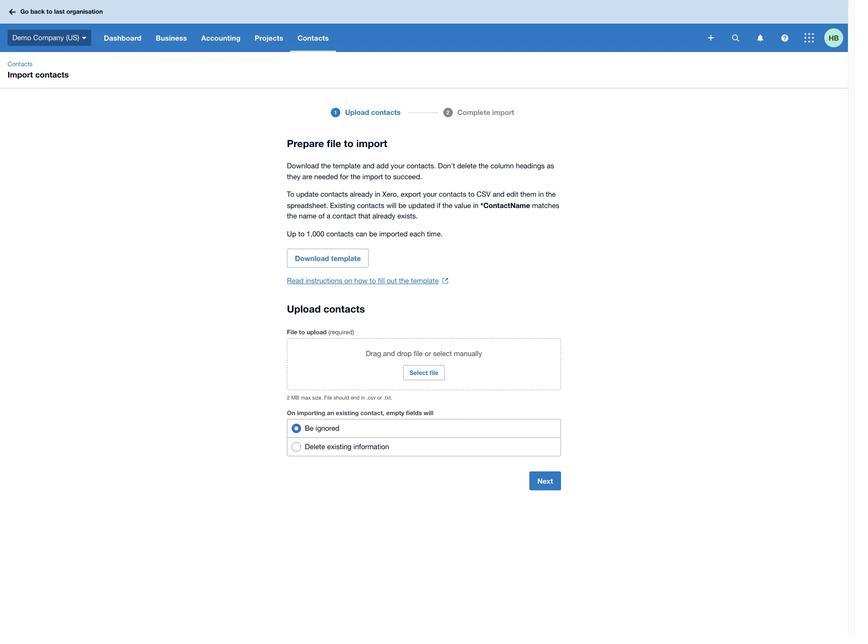 Task type: locate. For each thing, give the bounding box(es) containing it.
0 vertical spatial download
[[287, 162, 319, 170]]

csv
[[477, 190, 491, 198]]

2 for 2 mb max size. file should end in .csv or .txt.
[[287, 395, 290, 401]]

out
[[387, 277, 397, 285]]

0 vertical spatial your
[[391, 162, 405, 170]]

1 horizontal spatial or
[[425, 350, 432, 358]]

tab panel
[[150, 122, 699, 136]]

1 vertical spatial existing
[[327, 443, 352, 451]]

0 vertical spatial and
[[363, 162, 375, 170]]

2 vertical spatial import
[[363, 172, 383, 180]]

existing down should
[[336, 409, 359, 417]]

they
[[287, 172, 301, 180]]

import up add
[[357, 138, 388, 149]]

import
[[493, 108, 515, 116], [357, 138, 388, 149], [363, 172, 383, 180]]

needed
[[315, 172, 338, 180]]

the
[[321, 162, 331, 170], [479, 162, 489, 170], [351, 172, 361, 180], [546, 190, 556, 198], [443, 201, 453, 209], [287, 212, 297, 220], [399, 277, 409, 285]]

existing down ignored
[[327, 443, 352, 451]]

go back to last organisation link
[[6, 3, 109, 20]]

next
[[538, 477, 553, 485]]

template up for in the top left of the page
[[333, 162, 361, 170]]

0 horizontal spatial or
[[378, 395, 382, 401]]

to left fill
[[370, 277, 376, 285]]

them
[[521, 190, 537, 198]]

file inside button
[[430, 369, 439, 377]]

2 horizontal spatial file
[[430, 369, 439, 377]]

already inside to update contacts already in xero, export your contacts to csv and edit them in the spreadsheet. existing contacts will be updated if the value in
[[350, 190, 373, 198]]

contacts inside contacts import contacts
[[8, 61, 33, 68]]

contacts right projects dropdown button
[[298, 34, 329, 42]]

0 vertical spatial already
[[350, 190, 373, 198]]

1 vertical spatial 2
[[287, 395, 290, 401]]

download template
[[295, 254, 361, 263]]

or
[[425, 350, 432, 358], [378, 395, 382, 401]]

1 vertical spatial your
[[423, 190, 437, 198]]

read instructions on how to fill out the template link
[[287, 275, 448, 287]]

to left csv
[[469, 190, 475, 198]]

contacts inside tab list
[[371, 108, 401, 116]]

go
[[20, 8, 29, 15]]

1 vertical spatial upload
[[287, 303, 321, 315]]

up
[[287, 230, 297, 238]]

upload contacts right 1
[[345, 108, 401, 116]]

file right prepare
[[327, 138, 341, 149]]

1 vertical spatial template
[[331, 254, 361, 263]]

and left add
[[363, 162, 375, 170]]

matches the name of a contact that already exists.
[[287, 201, 560, 220]]

navigation
[[97, 24, 702, 52]]

1 vertical spatial file
[[414, 350, 423, 358]]

delete existing information
[[305, 443, 390, 451]]

the right the out
[[399, 277, 409, 285]]

1 horizontal spatial file
[[324, 395, 332, 401]]

1 vertical spatial contacts
[[8, 61, 33, 68]]

download inside download the template and add your contacts. don't delete the column headings as they are needed for the import to succeed.
[[287, 162, 319, 170]]

template
[[333, 162, 361, 170], [331, 254, 361, 263], [411, 277, 439, 285]]

banner
[[0, 0, 849, 52]]

template up on
[[331, 254, 361, 263]]

be ignored
[[305, 424, 340, 432]]

existing
[[336, 409, 359, 417], [327, 443, 352, 451]]

already right that
[[373, 212, 396, 220]]

upload up upload
[[287, 303, 321, 315]]

download down 1,000 at the top of page
[[295, 254, 329, 263]]

contacts for contacts
[[298, 34, 329, 42]]

navigation containing dashboard
[[97, 24, 702, 52]]

2 vertical spatial file
[[430, 369, 439, 377]]

be right can
[[369, 230, 378, 238]]

svg image
[[9, 9, 16, 15], [733, 34, 740, 41], [758, 34, 764, 41]]

will down xero,
[[387, 201, 397, 209]]

1 vertical spatial already
[[373, 212, 396, 220]]

file for select
[[430, 369, 439, 377]]

0 vertical spatial 2
[[447, 109, 450, 115]]

update
[[297, 190, 319, 198]]

read instructions on how to fill out the template
[[287, 277, 439, 285]]

0 horizontal spatial file
[[327, 138, 341, 149]]

headings
[[516, 162, 545, 170]]

2 left mb
[[287, 395, 290, 401]]

import down add
[[363, 172, 383, 180]]

0 horizontal spatial and
[[363, 162, 375, 170]]

to inside download the template and add your contacts. don't delete the column headings as they are needed for the import to succeed.
[[385, 172, 392, 180]]

ignored
[[316, 424, 340, 432]]

and inside download the template and add your contacts. don't delete the column headings as they are needed for the import to succeed.
[[363, 162, 375, 170]]

business button
[[149, 24, 194, 52]]

svg image inside go back to last organisation link
[[9, 9, 16, 15]]

download up 'are'
[[287, 162, 319, 170]]

file right select
[[430, 369, 439, 377]]

1 vertical spatial download
[[295, 254, 329, 263]]

dashboard link
[[97, 24, 149, 52]]

0 horizontal spatial be
[[369, 230, 378, 238]]

or left select
[[425, 350, 432, 358]]

download template button
[[287, 249, 369, 268]]

file right size.
[[324, 395, 332, 401]]

importing
[[297, 409, 326, 417]]

0 vertical spatial be
[[399, 201, 407, 209]]

contacts inside popup button
[[298, 34, 329, 42]]

company
[[33, 33, 64, 42]]

download
[[287, 162, 319, 170], [295, 254, 329, 263]]

last
[[54, 8, 65, 15]]

contacts
[[298, 34, 329, 42], [8, 61, 33, 68]]

file right the drop
[[414, 350, 423, 358]]

0 horizontal spatial contacts
[[8, 61, 33, 68]]

0 vertical spatial template
[[333, 162, 361, 170]]

0 vertical spatial or
[[425, 350, 432, 358]]

organisation
[[66, 8, 103, 15]]

to down add
[[385, 172, 392, 180]]

select file
[[410, 369, 439, 377]]

1 vertical spatial will
[[424, 409, 434, 417]]

file
[[327, 138, 341, 149], [414, 350, 423, 358], [430, 369, 439, 377]]

tab list
[[150, 103, 699, 136]]

1 horizontal spatial 2
[[447, 109, 450, 115]]

will
[[387, 201, 397, 209], [424, 409, 434, 417]]

complete
[[458, 108, 491, 116]]

be up exists. at the left of the page
[[399, 201, 407, 209]]

will right 'fields'
[[424, 409, 434, 417]]

delete
[[305, 443, 325, 451]]

0 vertical spatial will
[[387, 201, 397, 209]]

for
[[340, 172, 349, 180]]

complete import
[[458, 108, 515, 116]]

your
[[391, 162, 405, 170], [423, 190, 437, 198]]

0 horizontal spatial your
[[391, 162, 405, 170]]

will inside to update contacts already in xero, export your contacts to csv and edit them in the spreadsheet. existing contacts will be updated if the value in
[[387, 201, 397, 209]]

2 mb max size. file should end in .csv or .txt.
[[287, 395, 393, 401]]

to up for in the top left of the page
[[344, 138, 354, 149]]

drag and drop file or select manually
[[366, 350, 483, 358]]

and up *contactname at the top
[[493, 190, 505, 198]]

or left .txt. at left
[[378, 395, 382, 401]]

0 horizontal spatial 2
[[287, 395, 290, 401]]

fields
[[406, 409, 422, 417]]

1 horizontal spatial contacts
[[298, 34, 329, 42]]

and left the drop
[[383, 350, 395, 358]]

file to upload (required)
[[287, 328, 354, 336]]

import inside download the template and add your contacts. don't delete the column headings as they are needed for the import to succeed.
[[363, 172, 383, 180]]

updated
[[409, 201, 435, 209]]

2 horizontal spatial and
[[493, 190, 505, 198]]

1 vertical spatial import
[[357, 138, 388, 149]]

projects
[[255, 34, 284, 42]]

your up 'succeed.'
[[391, 162, 405, 170]]

accounting button
[[194, 24, 248, 52]]

contacts.
[[407, 162, 436, 170]]

your up updated
[[423, 190, 437, 198]]

1 horizontal spatial be
[[399, 201, 407, 209]]

2 left complete
[[447, 109, 450, 115]]

download the template and add your contacts. don't delete the column headings as they are needed for the import to succeed.
[[287, 162, 555, 180]]

your inside to update contacts already in xero, export your contacts to csv and edit them in the spreadsheet. existing contacts will be updated if the value in
[[423, 190, 437, 198]]

delete
[[458, 162, 477, 170]]

already up existing
[[350, 190, 373, 198]]

1 horizontal spatial your
[[423, 190, 437, 198]]

file
[[287, 328, 298, 336], [324, 395, 332, 401]]

file left upload
[[287, 328, 298, 336]]

2 vertical spatial and
[[383, 350, 395, 358]]

0 horizontal spatial svg image
[[9, 9, 16, 15]]

1 vertical spatial be
[[369, 230, 378, 238]]

edit
[[507, 190, 519, 198]]

the inside matches the name of a contact that already exists.
[[287, 212, 297, 220]]

1 horizontal spatial upload
[[345, 108, 369, 116]]

.csv
[[367, 395, 376, 401]]

in
[[375, 190, 381, 198], [539, 190, 544, 198], [473, 201, 479, 209], [361, 395, 365, 401]]

upload
[[345, 108, 369, 116], [287, 303, 321, 315]]

template inside download the template and add your contacts. don't delete the column headings as they are needed for the import to succeed.
[[333, 162, 361, 170]]

upload right 1
[[345, 108, 369, 116]]

select file button
[[404, 365, 445, 380]]

go back to last organisation
[[20, 8, 103, 15]]

imported
[[379, 230, 408, 238]]

to right up
[[299, 230, 305, 238]]

template inside button
[[331, 254, 361, 263]]

be
[[399, 201, 407, 209], [369, 230, 378, 238]]

the left "name"
[[287, 212, 297, 220]]

an
[[327, 409, 334, 417]]

in up matches
[[539, 190, 544, 198]]

0 vertical spatial file
[[287, 328, 298, 336]]

0 vertical spatial file
[[327, 138, 341, 149]]

demo company (us)
[[12, 33, 79, 42]]

in left xero,
[[375, 190, 381, 198]]

.txt.
[[384, 395, 393, 401]]

back
[[30, 8, 45, 15]]

1,000
[[307, 230, 325, 238]]

1 vertical spatial file
[[324, 395, 332, 401]]

0 vertical spatial import
[[493, 108, 515, 116]]

be inside to update contacts already in xero, export your contacts to csv and edit them in the spreadsheet. existing contacts will be updated if the value in
[[399, 201, 407, 209]]

export
[[401, 190, 421, 198]]

contacts
[[35, 70, 69, 79], [371, 108, 401, 116], [321, 190, 348, 198], [439, 190, 467, 198], [357, 201, 385, 209], [327, 230, 354, 238], [324, 303, 365, 315]]

and
[[363, 162, 375, 170], [493, 190, 505, 198], [383, 350, 395, 358]]

demo company (us) button
[[0, 24, 97, 52]]

1
[[334, 109, 337, 115]]

1 vertical spatial and
[[493, 190, 505, 198]]

0 horizontal spatial will
[[387, 201, 397, 209]]

import right complete
[[493, 108, 515, 116]]

upload contacts up file to upload (required)
[[287, 303, 365, 315]]

0 vertical spatial contacts
[[298, 34, 329, 42]]

select
[[433, 350, 452, 358]]

2 for 2
[[447, 109, 450, 115]]

download inside button
[[295, 254, 329, 263]]

upload contacts
[[345, 108, 401, 116], [287, 303, 365, 315]]

to
[[47, 8, 52, 15], [344, 138, 354, 149], [385, 172, 392, 180], [469, 190, 475, 198], [299, 230, 305, 238], [370, 277, 376, 285], [299, 328, 305, 336]]

contacts up import
[[8, 61, 33, 68]]

fill
[[378, 277, 385, 285]]

template right the out
[[411, 277, 439, 285]]

2 inside tab list
[[447, 109, 450, 115]]

your inside download the template and add your contacts. don't delete the column headings as they are needed for the import to succeed.
[[391, 162, 405, 170]]

in right value
[[473, 201, 479, 209]]

svg image
[[805, 33, 815, 43], [782, 34, 789, 41], [709, 35, 714, 41], [82, 37, 86, 39]]



Task type: vqa. For each thing, say whether or not it's contained in the screenshot.
'Reporting'
no



Task type: describe. For each thing, give the bounding box(es) containing it.
read
[[287, 277, 304, 285]]

of
[[319, 212, 325, 220]]

how
[[355, 277, 368, 285]]

contacts for contacts import contacts
[[8, 61, 33, 68]]

svg image inside the demo company (us) popup button
[[82, 37, 86, 39]]

mb
[[292, 395, 300, 401]]

0 vertical spatial existing
[[336, 409, 359, 417]]

and inside to update contacts already in xero, export your contacts to csv and edit them in the spreadsheet. existing contacts will be updated if the value in
[[493, 190, 505, 198]]

should
[[334, 395, 350, 401]]

next button
[[530, 472, 562, 491]]

1 vertical spatial or
[[378, 395, 382, 401]]

manually
[[454, 350, 483, 358]]

size.
[[312, 395, 323, 401]]

each
[[410, 230, 425, 238]]

download for download template
[[295, 254, 329, 263]]

existing inside group
[[327, 443, 352, 451]]

drag
[[366, 350, 381, 358]]

as
[[547, 162, 555, 170]]

contact,
[[361, 409, 385, 417]]

time.
[[427, 230, 443, 238]]

spreadsheet.
[[287, 201, 328, 209]]

instructions
[[306, 277, 343, 285]]

up to 1,000 contacts can be imported each time.
[[287, 230, 443, 238]]

succeed.
[[394, 172, 422, 180]]

the up needed
[[321, 162, 331, 170]]

1 horizontal spatial svg image
[[733, 34, 740, 41]]

prepare
[[287, 138, 324, 149]]

(required)
[[329, 329, 354, 336]]

the right if
[[443, 201, 453, 209]]

to left last on the top
[[47, 8, 52, 15]]

contacts inside contacts import contacts
[[35, 70, 69, 79]]

0 horizontal spatial upload
[[287, 303, 321, 315]]

dashboard
[[104, 34, 142, 42]]

0 vertical spatial upload
[[345, 108, 369, 116]]

banner containing hb
[[0, 0, 849, 52]]

demo
[[12, 33, 31, 42]]

are
[[303, 172, 313, 180]]

2 horizontal spatial svg image
[[758, 34, 764, 41]]

xero,
[[383, 190, 399, 198]]

0 vertical spatial upload contacts
[[345, 108, 401, 116]]

the up matches
[[546, 190, 556, 198]]

1 horizontal spatial will
[[424, 409, 434, 417]]

on importing an existing contact, empty fields will
[[287, 409, 434, 417]]

business
[[156, 34, 187, 42]]

don't
[[438, 162, 456, 170]]

add
[[377, 162, 389, 170]]

be
[[305, 424, 314, 432]]

contacts button
[[291, 24, 336, 52]]

1 horizontal spatial and
[[383, 350, 395, 358]]

0 horizontal spatial file
[[287, 328, 298, 336]]

to left upload
[[299, 328, 305, 336]]

to update contacts already in xero, export your contacts to csv and edit them in the spreadsheet. existing contacts will be updated if the value in
[[287, 190, 556, 209]]

accounting
[[201, 34, 241, 42]]

import inside tab list
[[493, 108, 515, 116]]

2 vertical spatial template
[[411, 277, 439, 285]]

a
[[327, 212, 331, 220]]

already inside matches the name of a contact that already exists.
[[373, 212, 396, 220]]

empty
[[386, 409, 405, 417]]

in right end at the left bottom of the page
[[361, 395, 365, 401]]

download for download the template and add your contacts. don't delete the column headings as they are needed for the import to succeed.
[[287, 162, 319, 170]]

matches
[[533, 201, 560, 209]]

select
[[410, 369, 428, 377]]

to inside to update contacts already in xero, export your contacts to csv and edit them in the spreadsheet. existing contacts will be updated if the value in
[[469, 190, 475, 198]]

contact
[[333, 212, 357, 220]]

tab list containing upload contacts
[[150, 103, 699, 136]]

(us)
[[66, 33, 79, 42]]

drop
[[397, 350, 412, 358]]

*contactname
[[481, 201, 531, 209]]

file for prepare
[[327, 138, 341, 149]]

column
[[491, 162, 514, 170]]

to
[[287, 190, 295, 198]]

contacts import contacts
[[8, 61, 69, 79]]

projects button
[[248, 24, 291, 52]]

hb
[[829, 33, 840, 42]]

max
[[301, 395, 311, 401]]

value
[[455, 201, 471, 209]]

that
[[359, 212, 371, 220]]

the right the delete
[[479, 162, 489, 170]]

on
[[345, 277, 353, 285]]

hb button
[[825, 24, 849, 52]]

1 vertical spatial upload contacts
[[287, 303, 365, 315]]

on importing an existing contact, empty fields will group
[[287, 419, 562, 457]]

exists.
[[398, 212, 418, 220]]

prepare file to import
[[287, 138, 388, 149]]

the right for in the top left of the page
[[351, 172, 361, 180]]

1 horizontal spatial file
[[414, 350, 423, 358]]

contacts link
[[4, 60, 36, 69]]

if
[[437, 201, 441, 209]]

name
[[299, 212, 317, 220]]

import
[[8, 70, 33, 79]]



